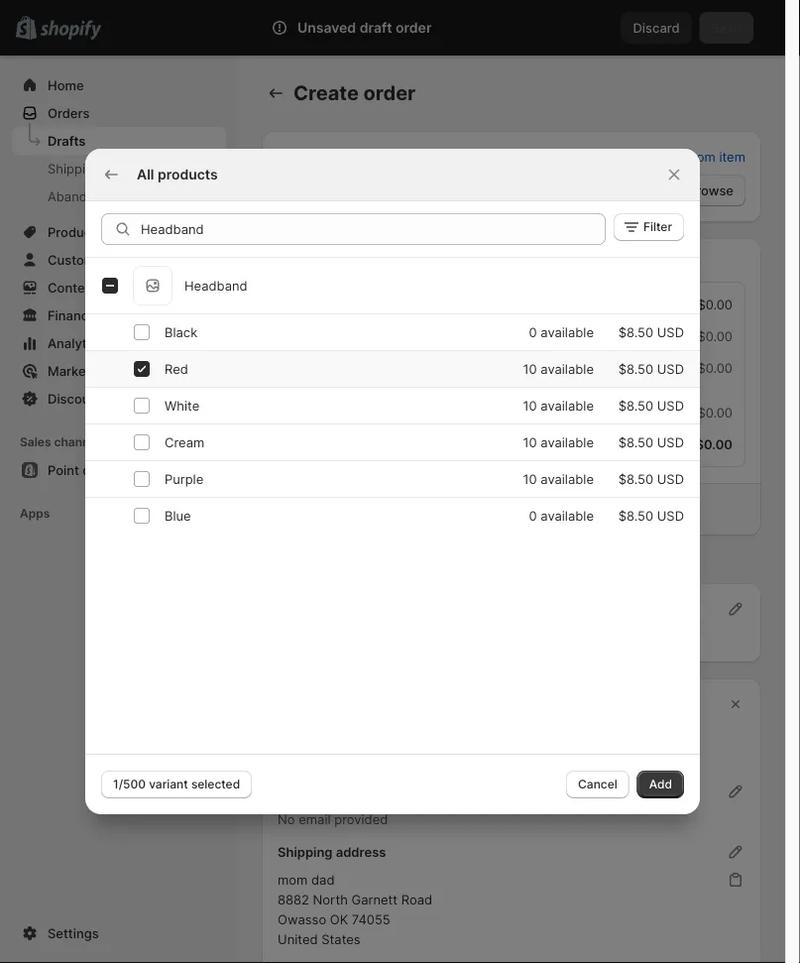 Task type: describe. For each thing, give the bounding box(es) containing it.
available for red
[[541, 361, 594, 377]]

products
[[278, 149, 334, 164]]

1/500
[[113, 778, 146, 792]]

$8.50 for red
[[619, 361, 654, 377]]

cancel
[[579, 778, 618, 792]]

provided
[[335, 812, 388, 827]]

options.
[[589, 502, 637, 518]]

$8.50 usd for purple
[[619, 471, 685, 487]]

add custom item button
[[631, 143, 758, 171]]

$8.50 for purple
[[619, 471, 654, 487]]

home link
[[12, 71, 226, 99]]

headband
[[185, 278, 248, 293]]

ok
[[330, 912, 348, 927]]

search
[[270, 20, 313, 35]]

no orders
[[278, 748, 338, 764]]

states
[[322, 932, 361, 947]]

abandoned checkouts
[[48, 189, 184, 204]]

settings
[[48, 926, 99, 941]]

$8.50 usd for cream
[[619, 435, 685, 450]]

total
[[443, 502, 470, 518]]

usd for black
[[658, 325, 685, 340]]

usd for purple
[[658, 471, 685, 487]]

channels
[[54, 435, 106, 450]]

sales channels button
[[12, 429, 226, 456]]

10 for red
[[524, 361, 538, 377]]

Search products text field
[[141, 213, 606, 245]]

all products
[[137, 166, 218, 183]]

0 for blue
[[529, 508, 538, 523]]

usd for red
[[658, 361, 685, 377]]

filter button
[[614, 213, 685, 241]]

black
[[165, 325, 198, 340]]

and
[[474, 502, 496, 518]]

1/500 variant selected
[[113, 778, 240, 792]]

garnett
[[352, 892, 398, 908]]

available for cream
[[541, 435, 594, 450]]

address
[[336, 845, 386, 860]]

$8.50 usd for black
[[619, 325, 685, 340]]

available for purple
[[541, 471, 594, 487]]

calculate
[[384, 502, 439, 518]]

north
[[313, 892, 348, 908]]

discounts
[[48, 391, 109, 406]]

$8.50 for cream
[[619, 435, 654, 450]]

discard link
[[622, 12, 692, 44]]

10 available for purple
[[524, 471, 594, 487]]

unsaved draft order
[[298, 19, 432, 36]]

all
[[137, 166, 154, 183]]

shipping for shipping labels
[[48, 161, 101, 176]]

mom dad 8882 north garnett road owasso ok 74055 united states
[[278, 872, 433, 947]]

settings link
[[12, 920, 226, 948]]

add for add a product to calculate total and view payment options.
[[278, 502, 303, 518]]

search button
[[238, 12, 622, 44]]

browse button
[[677, 175, 746, 206]]

apps button
[[12, 500, 226, 528]]

shipping for shipping address
[[278, 845, 333, 860]]

drafts
[[48, 133, 86, 148]]

usd for cream
[[658, 435, 685, 450]]

sales channels
[[20, 435, 106, 450]]

8882
[[278, 892, 310, 908]]

shopify image
[[40, 20, 101, 40]]

white
[[165, 398, 200, 413]]

checkouts
[[122, 189, 184, 204]]



Task type: locate. For each thing, give the bounding box(es) containing it.
1 0 from the top
[[529, 325, 538, 340]]

1 usd from the top
[[658, 325, 685, 340]]

apps
[[20, 507, 50, 521]]

1 vertical spatial no
[[278, 812, 295, 827]]

orders
[[299, 748, 338, 764]]

all products dialog
[[0, 149, 786, 815]]

add custom item
[[643, 149, 746, 164]]

available for blue
[[541, 508, 594, 523]]

3 $8.50 usd from the top
[[619, 398, 685, 413]]

order right draft
[[396, 19, 432, 36]]

$8.50 for black
[[619, 325, 654, 340]]

1 available from the top
[[541, 325, 594, 340]]

no left "email" on the left bottom
[[278, 812, 295, 827]]

10
[[524, 361, 538, 377], [524, 398, 538, 413], [524, 435, 538, 450], [524, 471, 538, 487]]

6 available from the top
[[541, 508, 594, 523]]

1 10 available from the top
[[524, 361, 594, 377]]

5 $8.50 usd from the top
[[619, 471, 685, 487]]

0
[[529, 325, 538, 340], [529, 508, 538, 523]]

owasso
[[278, 912, 327, 927]]

payment
[[278, 256, 333, 271]]

4 10 available from the top
[[524, 471, 594, 487]]

10 available for white
[[524, 398, 594, 413]]

sales
[[20, 435, 51, 450]]

0 available for black
[[529, 325, 594, 340]]

shipping
[[48, 161, 101, 176], [278, 845, 333, 860]]

4 usd from the top
[[658, 435, 685, 450]]

0 available for blue
[[529, 508, 594, 523]]

united
[[278, 932, 318, 947]]

1 0 available from the top
[[529, 325, 594, 340]]

1 no from the top
[[278, 748, 295, 764]]

10 available for cream
[[524, 435, 594, 450]]

no
[[278, 748, 295, 764], [278, 812, 295, 827]]

10 available for red
[[524, 361, 594, 377]]

blue
[[165, 508, 191, 523]]

shipping down the drafts
[[48, 161, 101, 176]]

selected
[[191, 778, 240, 792]]

2 no from the top
[[278, 812, 295, 827]]

shipping up mom
[[278, 845, 333, 860]]

available for white
[[541, 398, 594, 413]]

discard
[[634, 20, 681, 35]]

red
[[165, 361, 188, 377]]

variant
[[149, 778, 188, 792]]

1 vertical spatial order
[[364, 81, 416, 105]]

10 available
[[524, 361, 594, 377], [524, 398, 594, 413], [524, 435, 594, 450], [524, 471, 594, 487]]

orders link
[[12, 99, 226, 127]]

4 10 from the top
[[524, 471, 538, 487]]

products
[[158, 166, 218, 183]]

2 $8.50 from the top
[[619, 361, 654, 377]]

2 0 from the top
[[529, 508, 538, 523]]

to
[[368, 502, 381, 518]]

0 vertical spatial add
[[643, 149, 668, 164]]

0 vertical spatial shipping
[[48, 161, 101, 176]]

6 usd from the top
[[658, 508, 685, 523]]

available
[[541, 325, 594, 340], [541, 361, 594, 377], [541, 398, 594, 413], [541, 435, 594, 450], [541, 471, 594, 487], [541, 508, 594, 523]]

browse
[[689, 183, 734, 198]]

1 10 from the top
[[524, 361, 538, 377]]

6 $8.50 from the top
[[619, 508, 654, 523]]

add inside all products dialog
[[650, 778, 673, 792]]

cream
[[165, 435, 205, 450]]

1/500 variant selected button
[[101, 771, 252, 799]]

6 $8.50 usd from the top
[[619, 508, 685, 523]]

2 vertical spatial add
[[650, 778, 673, 792]]

dad
[[312, 872, 335, 888]]

draft
[[360, 19, 393, 36]]

4 available from the top
[[541, 435, 594, 450]]

$8.50 usd for red
[[619, 361, 685, 377]]

drafts link
[[12, 127, 226, 155]]

$8.50 for white
[[619, 398, 654, 413]]

3 usd from the top
[[658, 398, 685, 413]]

add for add custom item
[[643, 149, 668, 164]]

add left custom
[[643, 149, 668, 164]]

item
[[720, 149, 746, 164]]

abandoned checkouts link
[[12, 183, 226, 210]]

$8.50 usd for blue
[[619, 508, 685, 523]]

0 available
[[529, 325, 594, 340], [529, 508, 594, 523]]

add
[[643, 149, 668, 164], [278, 502, 303, 518], [650, 778, 673, 792]]

order right create
[[364, 81, 416, 105]]

orders
[[48, 105, 90, 121]]

5 available from the top
[[541, 471, 594, 487]]

1 vertical spatial shipping
[[278, 845, 333, 860]]

5 usd from the top
[[658, 471, 685, 487]]

0 vertical spatial 0
[[529, 325, 538, 340]]

shipping address
[[278, 845, 386, 860]]

create order
[[294, 81, 416, 105]]

$8.50 for blue
[[619, 508, 654, 523]]

2 $8.50 usd from the top
[[619, 361, 685, 377]]

10 for white
[[524, 398, 538, 413]]

0 vertical spatial no
[[278, 748, 295, 764]]

unsaved
[[298, 19, 356, 36]]

3 10 from the top
[[524, 435, 538, 450]]

1 $8.50 usd from the top
[[619, 325, 685, 340]]

0 for black
[[529, 325, 538, 340]]

0 vertical spatial 0 available
[[529, 325, 594, 340]]

abandoned
[[48, 189, 118, 204]]

usd for blue
[[658, 508, 685, 523]]

purple
[[165, 471, 204, 487]]

1 vertical spatial 0 available
[[529, 508, 594, 523]]

3 10 available from the top
[[524, 435, 594, 450]]

usd for white
[[658, 398, 685, 413]]

product
[[317, 502, 365, 518]]

1 horizontal spatial shipping
[[278, 845, 333, 860]]

discounts link
[[12, 385, 226, 413]]

custom
[[671, 149, 716, 164]]

$8.50 usd for white
[[619, 398, 685, 413]]

available for black
[[541, 325, 594, 340]]

shipping labels
[[48, 161, 140, 176]]

add button
[[638, 771, 685, 799]]

3 available from the top
[[541, 398, 594, 413]]

add a product to calculate total and view payment options.
[[278, 502, 637, 518]]

10 for cream
[[524, 435, 538, 450]]

$0.00
[[698, 297, 733, 312], [698, 328, 733, 344], [698, 360, 733, 376], [698, 405, 733, 420], [696, 437, 733, 452]]

2 10 available from the top
[[524, 398, 594, 413]]

5 $8.50 from the top
[[619, 471, 654, 487]]

10 for purple
[[524, 471, 538, 487]]

home
[[48, 77, 84, 93]]

payment
[[532, 502, 585, 518]]

2 10 from the top
[[524, 398, 538, 413]]

4 $8.50 usd from the top
[[619, 435, 685, 450]]

0 horizontal spatial shipping
[[48, 161, 101, 176]]

add left 'a'
[[278, 502, 303, 518]]

$8.50
[[619, 325, 654, 340], [619, 361, 654, 377], [619, 398, 654, 413], [619, 435, 654, 450], [619, 471, 654, 487], [619, 508, 654, 523]]

no for no email provided
[[278, 812, 295, 827]]

labels
[[104, 161, 140, 176]]

order
[[396, 19, 432, 36], [364, 81, 416, 105]]

74055
[[352, 912, 391, 927]]

view
[[500, 502, 528, 518]]

a
[[306, 502, 314, 518]]

cancel button
[[567, 771, 630, 799]]

no left orders on the left bottom of page
[[278, 748, 295, 764]]

mom
[[278, 872, 308, 888]]

usd
[[658, 325, 685, 340], [658, 361, 685, 377], [658, 398, 685, 413], [658, 435, 685, 450], [658, 471, 685, 487], [658, 508, 685, 523]]

shipping labels link
[[12, 155, 226, 183]]

4 $8.50 from the top
[[619, 435, 654, 450]]

create
[[294, 81, 359, 105]]

1 vertical spatial add
[[278, 502, 303, 518]]

email
[[299, 812, 331, 827]]

no email provided
[[278, 812, 388, 827]]

no for no orders
[[278, 748, 295, 764]]

road
[[402, 892, 433, 908]]

2 available from the top
[[541, 361, 594, 377]]

2 0 available from the top
[[529, 508, 594, 523]]

1 $8.50 from the top
[[619, 325, 654, 340]]

3 $8.50 from the top
[[619, 398, 654, 413]]

1 vertical spatial 0
[[529, 508, 538, 523]]

2 usd from the top
[[658, 361, 685, 377]]

add right cancel
[[650, 778, 673, 792]]

0 vertical spatial order
[[396, 19, 432, 36]]

filter
[[644, 220, 673, 234]]

$8.50 usd
[[619, 325, 685, 340], [619, 361, 685, 377], [619, 398, 685, 413], [619, 435, 685, 450], [619, 471, 685, 487], [619, 508, 685, 523]]



Task type: vqa. For each thing, say whether or not it's contained in the screenshot.
Pick a plan DROPDOWN BUTTON
no



